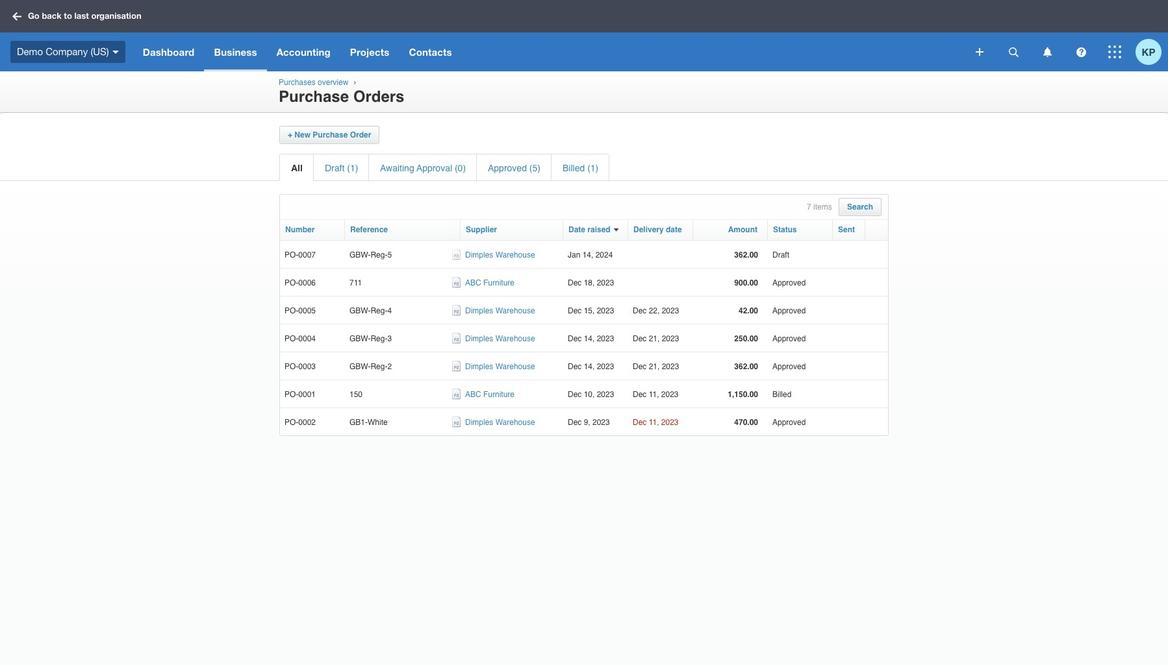 Task type: vqa. For each thing, say whether or not it's contained in the screenshot.
Description
no



Task type: locate. For each thing, give the bounding box(es) containing it.
0 vertical spatial 21,
[[649, 335, 660, 344]]

all
[[291, 163, 303, 173]]

1 horizontal spatial billed
[[772, 391, 792, 400]]

5 dimples from the top
[[465, 419, 493, 428]]

order
[[350, 131, 371, 140]]

abc for dec 18, 2023
[[465, 279, 481, 288]]

0006
[[298, 279, 316, 288]]

0 vertical spatial dec 11, 2023
[[633, 391, 679, 400]]

supplier link
[[466, 225, 497, 235]]

purchase down purchases overview
[[279, 88, 349, 106]]

(1)
[[347, 163, 358, 173], [587, 163, 598, 173]]

po- down po-0001
[[285, 419, 298, 428]]

0 vertical spatial furniture
[[483, 279, 515, 288]]

1 abc furniture link from the top
[[465, 279, 515, 288]]

draft for draft (1)
[[325, 163, 345, 173]]

dec 18, 2023
[[568, 279, 614, 288]]

purchases
[[279, 78, 316, 87]]

2 po- from the top
[[285, 279, 298, 288]]

362.00 down the 250.00
[[734, 363, 758, 372]]

0007
[[298, 251, 316, 260]]

+ new purchase order button
[[288, 131, 371, 140]]

purchase
[[279, 88, 349, 106], [313, 131, 348, 140]]

draft down status link
[[772, 251, 789, 260]]

362.00 down amount
[[734, 251, 758, 260]]

furniture
[[483, 279, 515, 288], [483, 391, 515, 400]]

1 vertical spatial abc
[[465, 391, 481, 400]]

contacts
[[409, 46, 452, 58]]

purchase right new
[[313, 131, 348, 140]]

2 362.00 from the top
[[734, 363, 758, 372]]

21,
[[649, 335, 660, 344], [649, 363, 660, 372]]

dimples warehouse for 4
[[465, 307, 535, 316]]

1 warehouse from the top
[[495, 251, 535, 260]]

abc furniture link for dec 10, 2023
[[465, 391, 515, 400]]

0 vertical spatial 14,
[[583, 251, 593, 260]]

1 dec 14, 2023 from the top
[[568, 335, 614, 344]]

0 horizontal spatial svg image
[[12, 12, 21, 20]]

1 21, from the top
[[649, 335, 660, 344]]

3 po- from the top
[[285, 307, 298, 316]]

1 dec 11, 2023 from the top
[[633, 391, 679, 400]]

2 dimples from the top
[[465, 307, 493, 316]]

po- up the po-0002
[[285, 391, 298, 400]]

0 vertical spatial dec 21, 2023
[[633, 335, 679, 344]]

dec 14, 2023 down dec 15, 2023
[[568, 335, 614, 344]]

14, for gbw-reg-5
[[583, 251, 593, 260]]

2 dec 11, 2023 from the top
[[633, 419, 679, 428]]

2 dimples warehouse from the top
[[465, 307, 535, 316]]

1 vertical spatial billed
[[772, 391, 792, 400]]

projects button
[[340, 32, 399, 71]]

billed
[[563, 163, 585, 173], [772, 391, 792, 400]]

3 dimples from the top
[[465, 335, 493, 344]]

1 vertical spatial furniture
[[483, 391, 515, 400]]

1 furniture from the top
[[483, 279, 515, 288]]

1 dec 21, 2023 from the top
[[633, 335, 679, 344]]

22,
[[649, 307, 660, 316]]

all button
[[291, 163, 303, 173]]

po- up po-0005
[[285, 279, 298, 288]]

4 warehouse from the top
[[495, 363, 535, 372]]

2 (1) from the left
[[587, 163, 598, 173]]

0 vertical spatial abc furniture link
[[465, 279, 515, 288]]

billed for billed
[[772, 391, 792, 400]]

gbw- down the reference
[[350, 251, 371, 260]]

1 abc furniture from the top
[[465, 279, 515, 288]]

gbw- for gbw-reg-5
[[350, 251, 371, 260]]

billed for billed (1)
[[563, 163, 585, 173]]

(5)
[[529, 163, 540, 173]]

date raised link
[[568, 225, 610, 235]]

po- up po-0001
[[285, 363, 298, 372]]

approval
[[417, 163, 452, 173]]

4 dimples warehouse from the top
[[465, 363, 535, 372]]

4 po- from the top
[[285, 335, 298, 344]]

dec 14, 2023
[[568, 335, 614, 344], [568, 363, 614, 372]]

1 reg- from the top
[[371, 251, 387, 260]]

dimples warehouse link
[[465, 251, 535, 260], [465, 307, 535, 316], [465, 335, 535, 344], [465, 363, 535, 372], [465, 419, 535, 428]]

(1) right the (5)
[[587, 163, 598, 173]]

1 dimples warehouse from the top
[[465, 251, 535, 260]]

2 11, from the top
[[649, 419, 659, 428]]

2 abc from the top
[[465, 391, 481, 400]]

approved for 470.00
[[772, 419, 806, 428]]

4 reg- from the top
[[371, 363, 387, 372]]

11,
[[649, 391, 659, 400], [649, 419, 659, 428]]

1 vertical spatial purchase
[[313, 131, 348, 140]]

gbw- up "150"
[[350, 363, 371, 372]]

10,
[[584, 391, 595, 400]]

0 vertical spatial svg image
[[12, 12, 21, 20]]

2 reg- from the top
[[371, 307, 387, 316]]

dec 11, 2023 for dec 9, 2023
[[633, 419, 679, 428]]

gbw-reg-5
[[350, 251, 392, 260]]

dec 14, 2023 for 250.00
[[568, 335, 614, 344]]

2 warehouse from the top
[[495, 307, 535, 316]]

kp
[[1142, 46, 1155, 57]]

0 vertical spatial abc furniture
[[465, 279, 515, 288]]

14, up 10,
[[584, 363, 595, 372]]

2 abc furniture from the top
[[465, 391, 515, 400]]

organisation
[[91, 11, 141, 21]]

0 vertical spatial dec 14, 2023
[[568, 335, 614, 344]]

1 vertical spatial abc furniture link
[[465, 391, 515, 400]]

2 21, from the top
[[649, 363, 660, 372]]

approved for 362.00
[[772, 363, 806, 372]]

warehouse
[[495, 251, 535, 260], [495, 307, 535, 316], [495, 335, 535, 344], [495, 363, 535, 372], [495, 419, 535, 428]]

dimples warehouse link for 2
[[465, 363, 535, 372]]

3 gbw- from the top
[[350, 335, 371, 344]]

0 vertical spatial draft
[[325, 163, 345, 173]]

po- down number
[[285, 251, 298, 260]]

2 dec 14, 2023 from the top
[[568, 363, 614, 372]]

warehouse for 2
[[495, 363, 535, 372]]

5 po- from the top
[[285, 363, 298, 372]]

po-0007
[[285, 251, 316, 260]]

1 vertical spatial abc furniture
[[465, 391, 515, 400]]

2 furniture from the top
[[483, 391, 515, 400]]

accounting
[[277, 46, 331, 58]]

4 dimples from the top
[[465, 363, 493, 372]]

number
[[285, 225, 315, 235]]

1 vertical spatial dec 21, 2023
[[633, 363, 679, 372]]

7
[[807, 203, 811, 212]]

2 vertical spatial 14,
[[584, 363, 595, 372]]

purchases overview
[[279, 78, 348, 87]]

reg- down gbw-reg-3
[[371, 363, 387, 372]]

gbw- left 3 at the left
[[350, 335, 371, 344]]

250.00
[[734, 335, 758, 344]]

gbw- down 711
[[350, 307, 371, 316]]

1 vertical spatial draft
[[772, 251, 789, 260]]

dec 14, 2023 up dec 10, 2023
[[568, 363, 614, 372]]

3 dimples warehouse link from the top
[[465, 335, 535, 344]]

to
[[64, 11, 72, 21]]

1 vertical spatial dec 14, 2023
[[568, 363, 614, 372]]

0 vertical spatial billed
[[563, 163, 585, 173]]

3 warehouse from the top
[[495, 335, 535, 344]]

1 vertical spatial 21,
[[649, 363, 660, 372]]

4 gbw- from the top
[[350, 363, 371, 372]]

amount
[[728, 225, 757, 235]]

date raised
[[568, 225, 610, 235]]

approved (5) button
[[488, 163, 540, 173]]

abc furniture
[[465, 279, 515, 288], [465, 391, 515, 400]]

3 reg- from the top
[[371, 335, 387, 344]]

company
[[46, 46, 88, 57]]

po- up "po-0003" at the left
[[285, 335, 298, 344]]

1 (1) from the left
[[347, 163, 358, 173]]

1 vertical spatial dec 11, 2023
[[633, 419, 679, 428]]

1 11, from the top
[[649, 391, 659, 400]]

po-0003
[[285, 363, 316, 372]]

po-
[[285, 251, 298, 260], [285, 279, 298, 288], [285, 307, 298, 316], [285, 335, 298, 344], [285, 363, 298, 372], [285, 391, 298, 400], [285, 419, 298, 428]]

2023
[[597, 279, 614, 288], [597, 307, 614, 316], [662, 307, 679, 316], [597, 335, 614, 344], [662, 335, 679, 344], [597, 363, 614, 372], [662, 363, 679, 372], [597, 391, 614, 400], [661, 391, 679, 400], [592, 419, 610, 428], [661, 419, 679, 428]]

approved
[[488, 163, 527, 173], [772, 279, 806, 288], [772, 307, 806, 316], [772, 335, 806, 344], [772, 363, 806, 372], [772, 419, 806, 428]]

1 362.00 from the top
[[734, 251, 758, 260]]

reg- down the reference link
[[371, 251, 387, 260]]

1 abc from the top
[[465, 279, 481, 288]]

reg- up gbw-reg-2
[[371, 335, 387, 344]]

reg- for 3
[[371, 335, 387, 344]]

1 vertical spatial 362.00
[[734, 363, 758, 372]]

dec 9, 2023
[[568, 419, 610, 428]]

3 dimples warehouse from the top
[[465, 335, 535, 344]]

1 vertical spatial 11,
[[649, 419, 659, 428]]

contacts button
[[399, 32, 462, 71]]

1 horizontal spatial draft
[[772, 251, 789, 260]]

1 dimples from the top
[[465, 251, 493, 260]]

14, for gbw-reg-2
[[584, 363, 595, 372]]

dec 21, 2023 for 250.00
[[633, 335, 679, 344]]

number link
[[285, 225, 315, 235]]

po-0004
[[285, 335, 316, 344]]

1 vertical spatial 14,
[[584, 335, 595, 344]]

banner
[[0, 0, 1168, 71]]

status link
[[773, 225, 797, 235]]

abc for dec 10, 2023
[[465, 391, 481, 400]]

svg image inside the 'go back to last organisation' link
[[12, 12, 21, 20]]

14, right jan
[[583, 251, 593, 260]]

2 abc furniture link from the top
[[465, 391, 515, 400]]

overview
[[318, 78, 348, 87]]

svg image
[[12, 12, 21, 20], [1076, 47, 1086, 57]]

dec 11, 2023
[[633, 391, 679, 400], [633, 419, 679, 428]]

warehouse for 3
[[495, 335, 535, 344]]

dimples warehouse for 5
[[465, 251, 535, 260]]

0 horizontal spatial billed
[[563, 163, 585, 173]]

abc furniture link
[[465, 279, 515, 288], [465, 391, 515, 400]]

gbw-
[[350, 251, 371, 260], [350, 307, 371, 316], [350, 335, 371, 344], [350, 363, 371, 372]]

1 vertical spatial svg image
[[1076, 47, 1086, 57]]

billed right '1,150.00'
[[772, 391, 792, 400]]

dimples warehouse link for 3
[[465, 335, 535, 344]]

5 dimples warehouse from the top
[[465, 419, 535, 428]]

21, for 362.00
[[649, 363, 660, 372]]

15,
[[584, 307, 595, 316]]

6 po- from the top
[[285, 391, 298, 400]]

reg- up gbw-reg-3
[[371, 307, 387, 316]]

delivery date
[[633, 225, 682, 235]]

1 dimples warehouse link from the top
[[465, 251, 535, 260]]

1 gbw- from the top
[[350, 251, 371, 260]]

draft down + new purchase order 'button'
[[325, 163, 345, 173]]

sent link
[[838, 225, 855, 235]]

gbw- for gbw-reg-4
[[350, 307, 371, 316]]

1 po- from the top
[[285, 251, 298, 260]]

0 vertical spatial abc
[[465, 279, 481, 288]]

reference link
[[350, 225, 388, 235]]

11, for dec 9, 2023
[[649, 419, 659, 428]]

(1) for draft (1)
[[347, 163, 358, 173]]

14, down 15,
[[584, 335, 595, 344]]

0 vertical spatial 362.00
[[734, 251, 758, 260]]

(1) down order
[[347, 163, 358, 173]]

abc
[[465, 279, 481, 288], [465, 391, 481, 400]]

orders
[[353, 88, 404, 106]]

14, for gbw-reg-3
[[584, 335, 595, 344]]

+ new purchase order
[[288, 131, 371, 140]]

reg-
[[371, 251, 387, 260], [371, 307, 387, 316], [371, 335, 387, 344], [371, 363, 387, 372]]

gbw- for gbw-reg-2
[[350, 363, 371, 372]]

1 horizontal spatial (1)
[[587, 163, 598, 173]]

reference
[[350, 225, 388, 235]]

2 dimples warehouse link from the top
[[465, 307, 535, 316]]

svg image
[[1108, 45, 1121, 58], [1009, 47, 1018, 57], [1043, 47, 1051, 57], [976, 48, 984, 56], [112, 51, 119, 54]]

billed right the (5)
[[563, 163, 585, 173]]

po-0001
[[285, 391, 316, 400]]

po- down the po-0006
[[285, 307, 298, 316]]

14,
[[583, 251, 593, 260], [584, 335, 595, 344], [584, 363, 595, 372]]

0 vertical spatial 11,
[[649, 391, 659, 400]]

4 dimples warehouse link from the top
[[465, 363, 535, 372]]

7 po- from the top
[[285, 419, 298, 428]]

dimples for 5
[[465, 251, 493, 260]]

draft
[[325, 163, 345, 173], [772, 251, 789, 260]]

reg- for 4
[[371, 307, 387, 316]]

2 gbw- from the top
[[350, 307, 371, 316]]

0 horizontal spatial draft
[[325, 163, 345, 173]]

0 horizontal spatial (1)
[[347, 163, 358, 173]]

5
[[387, 251, 392, 260]]

2 dec 21, 2023 from the top
[[633, 363, 679, 372]]



Task type: describe. For each thing, give the bounding box(es) containing it.
po-0002
[[285, 419, 316, 428]]

banner containing kp
[[0, 0, 1168, 71]]

dimples for 3
[[465, 335, 493, 344]]

4
[[387, 307, 392, 316]]

new
[[295, 131, 311, 140]]

items
[[813, 203, 832, 212]]

dimples warehouse link for 4
[[465, 307, 535, 316]]

dimples for 2
[[465, 363, 493, 372]]

approved for 250.00
[[772, 335, 806, 344]]

0001
[[298, 391, 316, 400]]

abc furniture for dec 18, 2023
[[465, 279, 515, 288]]

business
[[214, 46, 257, 58]]

go back to last organisation
[[28, 11, 141, 21]]

362.00 for approved
[[734, 363, 758, 372]]

5 warehouse from the top
[[495, 419, 535, 428]]

warehouse for 4
[[495, 307, 535, 316]]

9,
[[584, 419, 590, 428]]

362.00 for draft
[[734, 251, 758, 260]]

po-0006
[[285, 279, 316, 288]]

delivery
[[633, 225, 664, 235]]

900.00
[[734, 279, 758, 288]]

approved (5)
[[488, 163, 540, 173]]

2
[[387, 363, 392, 372]]

abc furniture link for dec 18, 2023
[[465, 279, 515, 288]]

status
[[773, 225, 797, 235]]

date
[[666, 225, 682, 235]]

dashboard link
[[133, 32, 204, 71]]

dec 14, 2023 for 362.00
[[568, 363, 614, 372]]

reg- for 2
[[371, 363, 387, 372]]

draft for draft
[[772, 251, 789, 260]]

date
[[568, 225, 585, 235]]

supplier
[[466, 225, 497, 235]]

svg image inside demo company (us) "popup button"
[[112, 51, 119, 54]]

abc furniture for dec 10, 2023
[[465, 391, 515, 400]]

dimples warehouse link for 5
[[465, 251, 535, 260]]

amount link
[[728, 225, 757, 235]]

1,150.00
[[728, 391, 758, 400]]

awaiting
[[380, 163, 414, 173]]

po- for 0002
[[285, 419, 298, 428]]

reg- for 5
[[371, 251, 387, 260]]

(us)
[[91, 46, 109, 57]]

5 dimples warehouse link from the top
[[465, 419, 535, 428]]

gbw- for gbw-reg-3
[[350, 335, 371, 344]]

po- for 0004
[[285, 335, 298, 344]]

billed (1) button
[[563, 163, 598, 173]]

projects
[[350, 46, 389, 58]]

go
[[28, 11, 40, 21]]

approved for 900.00
[[772, 279, 806, 288]]

po- for 0006
[[285, 279, 298, 288]]

470.00
[[734, 419, 758, 428]]

18,
[[584, 279, 595, 288]]

dimples warehouse for 3
[[465, 335, 535, 344]]

0 vertical spatial purchase
[[279, 88, 349, 106]]

7 items
[[807, 203, 832, 212]]

awaiting approval (0)
[[380, 163, 466, 173]]

dec 11, 2023 for dec 10, 2023
[[633, 391, 679, 400]]

warehouse for 5
[[495, 251, 535, 260]]

0005
[[298, 307, 316, 316]]

po- for 0005
[[285, 307, 298, 316]]

2024
[[596, 251, 613, 260]]

gbw-reg-2
[[350, 363, 392, 372]]

dimples warehouse for 2
[[465, 363, 535, 372]]

demo
[[17, 46, 43, 57]]

demo company (us)
[[17, 46, 109, 57]]

dec 21, 2023 for 362.00
[[633, 363, 679, 372]]

dec 22, 2023
[[633, 307, 679, 316]]

dashboard
[[143, 46, 195, 58]]

0004
[[298, 335, 316, 344]]

purchase orders
[[279, 88, 404, 106]]

billed (1)
[[563, 163, 598, 173]]

kp button
[[1136, 32, 1168, 71]]

(0)
[[455, 163, 466, 173]]

150
[[350, 391, 363, 400]]

back
[[42, 11, 62, 21]]

3
[[387, 335, 392, 344]]

21, for 250.00
[[649, 335, 660, 344]]

1 horizontal spatial svg image
[[1076, 47, 1086, 57]]

raised
[[588, 225, 610, 235]]

delivery date link
[[633, 225, 682, 235]]

gb1-
[[350, 419, 368, 428]]

jan 14, 2024
[[568, 251, 613, 260]]

search button
[[847, 203, 873, 212]]

go back to last organisation link
[[8, 5, 149, 28]]

gbw-reg-4
[[350, 307, 392, 316]]

white
[[368, 419, 388, 428]]

dimples for 4
[[465, 307, 493, 316]]

po- for 0001
[[285, 391, 298, 400]]

purchases overview link
[[279, 78, 348, 87]]

po- for 0007
[[285, 251, 298, 260]]

search
[[847, 203, 873, 212]]

awaiting approval (0) button
[[380, 163, 466, 173]]

accounting button
[[267, 32, 340, 71]]

jan
[[568, 251, 580, 260]]

furniture for dec 10, 2023
[[483, 391, 515, 400]]

0003
[[298, 363, 316, 372]]

po-0005
[[285, 307, 316, 316]]

dec 10, 2023
[[568, 391, 614, 400]]

furniture for dec 18, 2023
[[483, 279, 515, 288]]

711
[[350, 279, 362, 288]]

11, for dec 10, 2023
[[649, 391, 659, 400]]

last
[[74, 11, 89, 21]]

draft (1)
[[325, 163, 358, 173]]

gb1-white
[[350, 419, 388, 428]]

approved for 42.00
[[772, 307, 806, 316]]

sent
[[838, 225, 855, 235]]

(1) for billed (1)
[[587, 163, 598, 173]]

business button
[[204, 32, 267, 71]]

demo company (us) button
[[0, 32, 133, 71]]

po- for 0003
[[285, 363, 298, 372]]

draft (1) button
[[325, 163, 358, 173]]

+
[[288, 131, 292, 140]]



